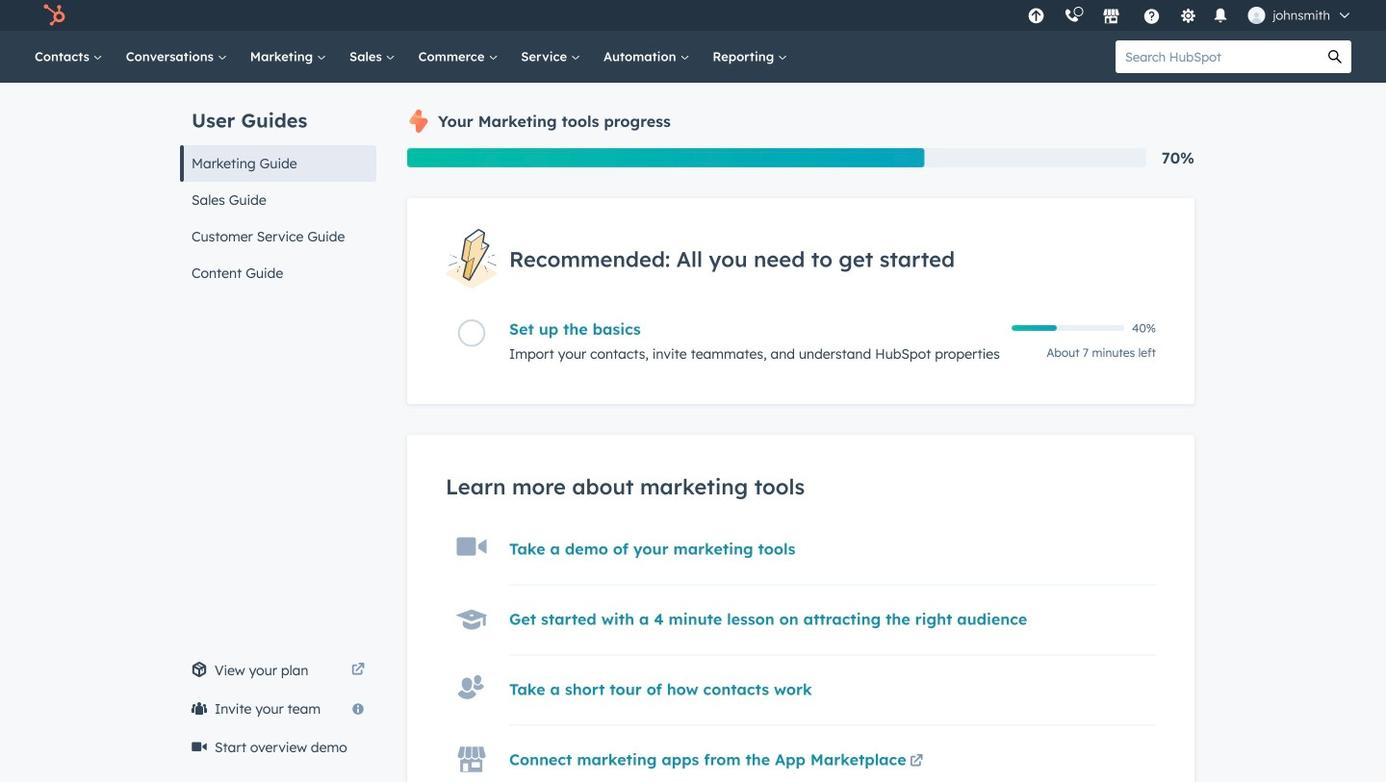 Task type: vqa. For each thing, say whether or not it's contained in the screenshot.
Owner
no



Task type: describe. For each thing, give the bounding box(es) containing it.
john smith image
[[1248, 7, 1266, 24]]

link opens in a new window image
[[352, 660, 365, 683]]

user guides element
[[180, 83, 377, 292]]

[object object] complete progress bar
[[1012, 326, 1057, 332]]



Task type: locate. For each thing, give the bounding box(es) containing it.
marketplaces image
[[1103, 9, 1120, 26]]

menu
[[1018, 0, 1364, 31]]

progress bar
[[407, 148, 925, 168]]

Search HubSpot search field
[[1116, 40, 1319, 73]]

link opens in a new window image
[[352, 664, 365, 678], [910, 751, 924, 775], [910, 756, 924, 770]]



